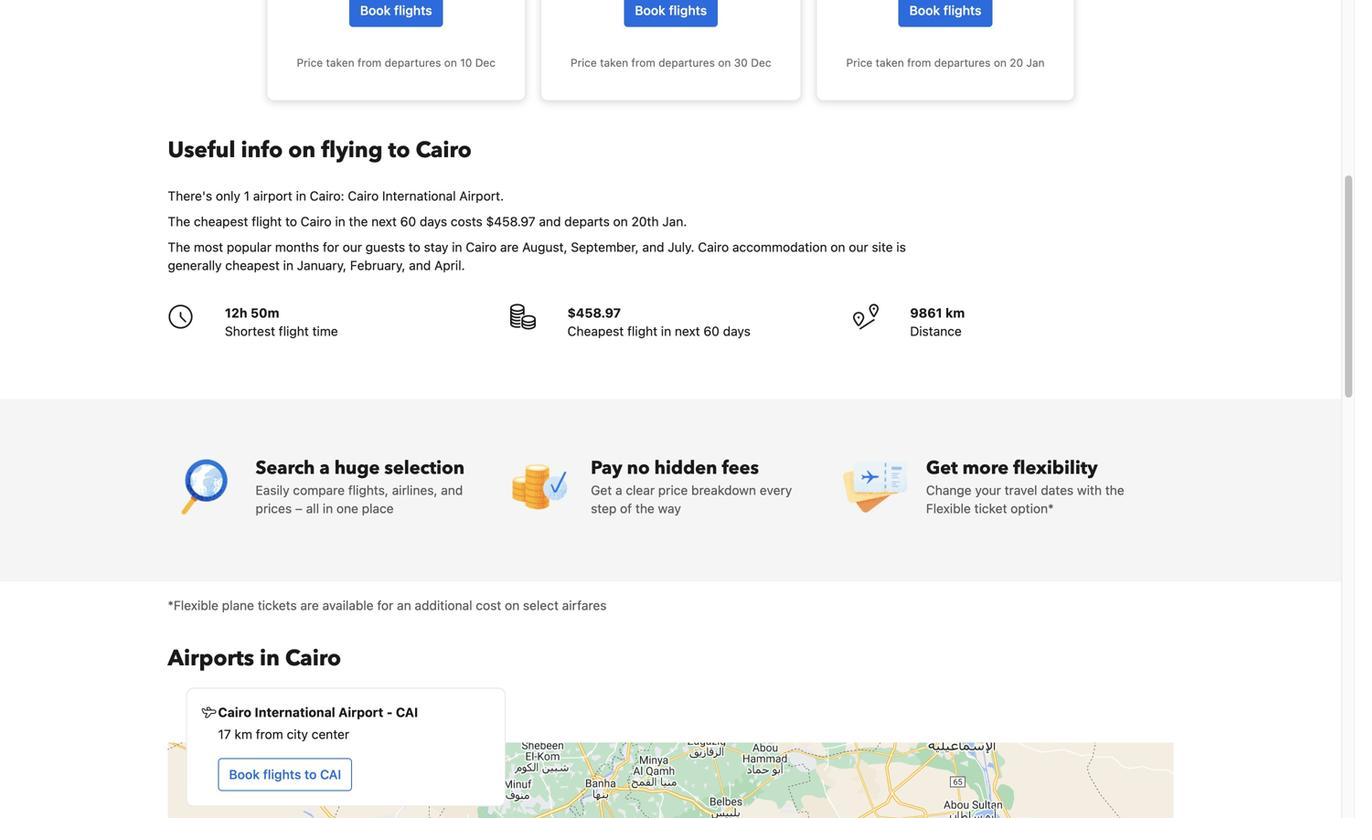 Task type: describe. For each thing, give the bounding box(es) containing it.
april.
[[434, 258, 465, 273]]

prices
[[256, 501, 292, 516]]

city
[[287, 727, 308, 742]]

days inside the $458.97 cheapest flight in next 60 days
[[723, 324, 751, 339]]

book flights link for 30
[[624, 0, 718, 27]]

most
[[194, 240, 223, 255]]

dec for price taken from departures on 30 dec
[[751, 56, 771, 69]]

to up months on the left top of the page
[[285, 214, 297, 229]]

12h 50m shortest flight time
[[225, 305, 338, 339]]

taken for price taken from departures on 10 dec
[[326, 56, 354, 69]]

pay
[[591, 456, 623, 481]]

*flexible
[[168, 598, 219, 613]]

and inside "cairo accommodation on our site is generally cheapest in january, february, and april."
[[409, 258, 431, 273]]

to right flying
[[388, 135, 410, 166]]

huge
[[334, 456, 380, 481]]

generally
[[168, 258, 222, 273]]

in inside "cairo accommodation on our site is generally cheapest in january, february, and april."
[[283, 258, 294, 273]]

flexible
[[926, 501, 971, 516]]

km inside 9861 km distance
[[946, 305, 965, 321]]

0 vertical spatial for
[[323, 240, 339, 255]]

plane
[[222, 598, 254, 613]]

departs
[[565, 214, 610, 229]]

the inside pay no hidden fees get a clear price breakdown every step of the way
[[636, 501, 655, 516]]

0 vertical spatial international
[[382, 188, 456, 203]]

from for price taken from departures on 30 dec
[[632, 56, 656, 69]]

price taken from departures on 20 jan
[[846, 56, 1045, 69]]

–
[[295, 501, 303, 516]]

distance
[[910, 324, 962, 339]]

airfares
[[562, 598, 607, 613]]

useful info on flying to cairo
[[168, 135, 472, 166]]

additional
[[415, 598, 472, 613]]

costs
[[451, 214, 483, 229]]

cairo up airport.
[[416, 135, 472, 166]]

price for price taken from departures on 20 jan
[[846, 56, 873, 69]]

airports
[[168, 644, 254, 674]]

price for price taken from departures on 30 dec
[[571, 56, 597, 69]]

the cheapest flight to cairo in the next 60 days costs $458.97 and departs on 20th jan.
[[168, 214, 687, 229]]

book inside book flights to cai link
[[229, 767, 260, 782]]

1
[[244, 188, 250, 203]]

book flights for 20
[[910, 3, 982, 18]]

popular
[[227, 240, 272, 255]]

hidden
[[655, 456, 717, 481]]

cairo down available
[[285, 644, 341, 674]]

0 vertical spatial are
[[500, 240, 519, 255]]

august,
[[522, 240, 568, 255]]

to down city at the bottom left of page
[[305, 767, 317, 782]]

on right cost
[[505, 598, 520, 613]]

the most popular months for our guests to stay in cairo are august, september, and july.
[[168, 240, 695, 255]]

flights for 20
[[944, 3, 982, 18]]

clear
[[626, 483, 655, 498]]

departures for 20
[[934, 56, 991, 69]]

from for price taken from departures on 20 jan
[[907, 56, 931, 69]]

on left 10
[[444, 56, 457, 69]]

airlines,
[[392, 483, 438, 498]]

airports in cairo
[[168, 644, 341, 674]]

your
[[975, 483, 1001, 498]]

flights down city at the bottom left of page
[[263, 767, 301, 782]]

airport.
[[459, 188, 504, 203]]

selection
[[384, 456, 465, 481]]

february,
[[350, 258, 406, 273]]

cheapest
[[568, 324, 624, 339]]

all
[[306, 501, 319, 516]]

from for price taken from departures on 10 dec
[[358, 56, 382, 69]]

change
[[926, 483, 972, 498]]

0 vertical spatial $458.97
[[486, 214, 536, 229]]

is
[[897, 240, 906, 255]]

-
[[387, 705, 393, 720]]

on right info
[[288, 135, 316, 166]]

no
[[627, 456, 650, 481]]

flight for cheapest
[[627, 324, 658, 339]]

stay
[[424, 240, 449, 255]]

price taken from departures on 10 dec
[[297, 56, 496, 69]]

useful
[[168, 135, 235, 166]]

get inside get more flexibility change your travel dates with the flexible ticket option*
[[926, 456, 958, 481]]

30
[[734, 56, 748, 69]]

and down 20th
[[642, 240, 664, 255]]

of
[[620, 501, 632, 516]]

0 vertical spatial cheapest
[[194, 214, 248, 229]]

price taken from departures on 30 dec
[[571, 56, 771, 69]]

breakdown
[[691, 483, 756, 498]]

9861
[[910, 305, 943, 321]]

jan
[[1027, 56, 1045, 69]]

shortest
[[225, 324, 275, 339]]

cairo inside cairo international airport - cai 17 km from city center
[[218, 705, 252, 720]]

search a huge selection easily compare flights, airlines, and prices – all in one place
[[256, 456, 465, 516]]

in left cairo:
[[296, 188, 306, 203]]

there's only 1 airport in cairo: cairo international airport.
[[168, 188, 504, 203]]

0 horizontal spatial are
[[300, 598, 319, 613]]

january,
[[297, 258, 347, 273]]

info
[[241, 135, 283, 166]]

12h
[[225, 305, 247, 321]]

next inside the $458.97 cheapest flight in next 60 days
[[675, 324, 700, 339]]

book flights to cai
[[229, 767, 341, 782]]

book for price taken from departures on 10 dec
[[360, 3, 391, 18]]

one
[[337, 501, 358, 516]]

flights for 10
[[394, 3, 432, 18]]

option*
[[1011, 501, 1054, 516]]

september,
[[571, 240, 639, 255]]

there's
[[168, 188, 212, 203]]

cairo accommodation on our site is generally cheapest in january, february, and april.
[[168, 240, 906, 273]]

airport
[[253, 188, 293, 203]]

get inside pay no hidden fees get a clear price breakdown every step of the way
[[591, 483, 612, 498]]

select
[[523, 598, 559, 613]]

place
[[362, 501, 394, 516]]

pay no hidden fees get a clear price breakdown every step of the way
[[591, 456, 792, 516]]

in inside the $458.97 cheapest flight in next 60 days
[[661, 324, 671, 339]]



Task type: vqa. For each thing, say whether or not it's contained in the screenshot.
rightmost GREET
no



Task type: locate. For each thing, give the bounding box(es) containing it.
every
[[760, 483, 792, 498]]

1 horizontal spatial next
[[675, 324, 700, 339]]

1 horizontal spatial for
[[377, 598, 394, 613]]

taken
[[326, 56, 354, 69], [600, 56, 628, 69], [876, 56, 904, 69]]

cai
[[396, 705, 418, 720], [320, 767, 341, 782]]

departures left 30
[[659, 56, 715, 69]]

in up april.
[[452, 240, 462, 255]]

departures left 20
[[934, 56, 991, 69]]

dec right 30
[[751, 56, 771, 69]]

1 horizontal spatial departures
[[659, 56, 715, 69]]

60
[[400, 214, 416, 229], [704, 324, 720, 339]]

1 vertical spatial km
[[235, 727, 252, 742]]

3 book flights link from the left
[[899, 0, 993, 27]]

1 vertical spatial days
[[723, 324, 751, 339]]

our inside "cairo accommodation on our site is generally cheapest in january, february, and april."
[[849, 240, 868, 255]]

from inside cairo international airport - cai 17 km from city center
[[256, 727, 283, 742]]

1 vertical spatial international
[[255, 705, 335, 720]]

0 horizontal spatial get
[[591, 483, 612, 498]]

international
[[382, 188, 456, 203], [255, 705, 335, 720]]

1 vertical spatial $458.97
[[568, 305, 621, 321]]

in inside search a huge selection easily compare flights, airlines, and prices – all in one place
[[323, 501, 333, 516]]

the for the cheapest flight to cairo in the next 60 days costs $458.97 and departs on 20th jan.
[[168, 214, 190, 229]]

departures left 10
[[385, 56, 441, 69]]

and inside search a huge selection easily compare flights, airlines, and prices – all in one place
[[441, 483, 463, 498]]

to left stay
[[409, 240, 421, 255]]

0 horizontal spatial cai
[[320, 767, 341, 782]]

1 vertical spatial get
[[591, 483, 612, 498]]

cai inside cairo international airport - cai 17 km from city center
[[396, 705, 418, 720]]

cheapest down popular
[[225, 258, 280, 273]]

1 the from the top
[[168, 214, 190, 229]]

flight
[[252, 214, 282, 229], [279, 324, 309, 339], [627, 324, 658, 339]]

the down there's only 1 airport in cairo: cairo international airport. at top left
[[349, 214, 368, 229]]

cairo:
[[310, 188, 344, 203]]

cairo inside "cairo accommodation on our site is generally cheapest in january, february, and april."
[[698, 240, 729, 255]]

international up the cheapest flight to cairo in the next 60 days costs $458.97 and departs on 20th jan.
[[382, 188, 456, 203]]

and down selection
[[441, 483, 463, 498]]

for
[[323, 240, 339, 255], [377, 598, 394, 613]]

cost
[[476, 598, 501, 613]]

0 horizontal spatial $458.97
[[486, 214, 536, 229]]

0 vertical spatial days
[[420, 214, 447, 229]]

1 horizontal spatial book flights link
[[624, 0, 718, 27]]

1 horizontal spatial are
[[500, 240, 519, 255]]

book flights up "price taken from departures on 10 dec"
[[360, 3, 432, 18]]

km inside cairo international airport - cai 17 km from city center
[[235, 727, 252, 742]]

2 horizontal spatial book flights link
[[899, 0, 993, 27]]

2 departures from the left
[[659, 56, 715, 69]]

$458.97 up cheapest on the top left
[[568, 305, 621, 321]]

the right the with
[[1105, 483, 1125, 498]]

flights for 30
[[669, 3, 707, 18]]

our
[[343, 240, 362, 255], [849, 240, 868, 255]]

0 vertical spatial 60
[[400, 214, 416, 229]]

1 book flights from the left
[[360, 3, 432, 18]]

our left 'site'
[[849, 240, 868, 255]]

our up february,
[[343, 240, 362, 255]]

flexibility
[[1013, 456, 1098, 481]]

july.
[[668, 240, 695, 255]]

cheapest down only
[[194, 214, 248, 229]]

1 dec from the left
[[475, 56, 496, 69]]

1 departures from the left
[[385, 56, 441, 69]]

price
[[297, 56, 323, 69], [571, 56, 597, 69], [846, 56, 873, 69]]

2 horizontal spatial taken
[[876, 56, 904, 69]]

1 vertical spatial for
[[377, 598, 394, 613]]

book up price taken from departures on 30 dec
[[635, 3, 666, 18]]

book flights link for 20
[[899, 0, 993, 27]]

months
[[275, 240, 319, 255]]

0 horizontal spatial for
[[323, 240, 339, 255]]

9861 km distance
[[910, 305, 965, 339]]

in down months on the left top of the page
[[283, 258, 294, 273]]

flights up price taken from departures on 30 dec
[[669, 3, 707, 18]]

1 horizontal spatial days
[[723, 324, 751, 339]]

are
[[500, 240, 519, 255], [300, 598, 319, 613]]

2 book flights link from the left
[[624, 0, 718, 27]]

0 vertical spatial a
[[320, 456, 330, 481]]

in
[[296, 188, 306, 203], [335, 214, 345, 229], [452, 240, 462, 255], [283, 258, 294, 273], [661, 324, 671, 339], [323, 501, 333, 516], [260, 644, 280, 674]]

a
[[320, 456, 330, 481], [616, 483, 622, 498]]

get up change
[[926, 456, 958, 481]]

0 horizontal spatial a
[[320, 456, 330, 481]]

20th
[[632, 214, 659, 229]]

in down there's only 1 airport in cairo: cairo international airport. at top left
[[335, 214, 345, 229]]

0 horizontal spatial the
[[349, 214, 368, 229]]

60 inside the $458.97 cheapest flight in next 60 days
[[704, 324, 720, 339]]

1 vertical spatial a
[[616, 483, 622, 498]]

ticket
[[975, 501, 1007, 516]]

1 price from the left
[[297, 56, 323, 69]]

book flights for 10
[[360, 3, 432, 18]]

dec right 10
[[475, 56, 496, 69]]

cai right -
[[396, 705, 418, 720]]

0 horizontal spatial dec
[[475, 56, 496, 69]]

book flights link up "price taken from departures on 10 dec"
[[349, 0, 443, 27]]

a up compare
[[320, 456, 330, 481]]

km
[[946, 305, 965, 321], [235, 727, 252, 742]]

1 horizontal spatial taken
[[600, 56, 628, 69]]

1 horizontal spatial book flights
[[635, 3, 707, 18]]

0 horizontal spatial our
[[343, 240, 362, 255]]

with
[[1077, 483, 1102, 498]]

flying
[[321, 135, 383, 166]]

center
[[312, 727, 349, 742]]

price
[[658, 483, 688, 498]]

cheapest inside "cairo accommodation on our site is generally cheapest in january, february, and april."
[[225, 258, 280, 273]]

book for price taken from departures on 20 jan
[[910, 3, 940, 18]]

from
[[358, 56, 382, 69], [632, 56, 656, 69], [907, 56, 931, 69], [256, 727, 283, 742]]

1 vertical spatial 60
[[704, 324, 720, 339]]

flights up "price taken from departures on 10 dec"
[[394, 3, 432, 18]]

the
[[349, 214, 368, 229], [1105, 483, 1125, 498], [636, 501, 655, 516]]

the down clear
[[636, 501, 655, 516]]

cairo down costs
[[466, 240, 497, 255]]

guests
[[366, 240, 405, 255]]

get more flexibility change your travel dates with the flexible ticket option*
[[926, 456, 1125, 516]]

flight for cheapest
[[252, 214, 282, 229]]

jan.
[[662, 214, 687, 229]]

fees
[[722, 456, 759, 481]]

3 book flights from the left
[[910, 3, 982, 18]]

flights,
[[348, 483, 389, 498]]

1 our from the left
[[343, 240, 362, 255]]

1 horizontal spatial $458.97
[[568, 305, 621, 321]]

book down '17'
[[229, 767, 260, 782]]

map region
[[168, 743, 1174, 819]]

1 vertical spatial are
[[300, 598, 319, 613]]

3 taken from the left
[[876, 56, 904, 69]]

1 taken from the left
[[326, 56, 354, 69]]

1 horizontal spatial the
[[636, 501, 655, 516]]

cairo international airport - cai 17 km from city center
[[218, 705, 418, 742]]

more
[[963, 456, 1009, 481]]

1 vertical spatial next
[[675, 324, 700, 339]]

time
[[312, 324, 338, 339]]

for left an
[[377, 598, 394, 613]]

1 horizontal spatial our
[[849, 240, 868, 255]]

cairo up '17'
[[218, 705, 252, 720]]

1 horizontal spatial a
[[616, 483, 622, 498]]

cairo right the july. on the top of the page
[[698, 240, 729, 255]]

2 dec from the left
[[751, 56, 771, 69]]

0 vertical spatial km
[[946, 305, 965, 321]]

2 the from the top
[[168, 240, 190, 255]]

to
[[388, 135, 410, 166], [285, 214, 297, 229], [409, 240, 421, 255], [305, 767, 317, 782]]

available
[[322, 598, 374, 613]]

taken for price taken from departures on 30 dec
[[600, 56, 628, 69]]

1 horizontal spatial dec
[[751, 56, 771, 69]]

taken for price taken from departures on 20 jan
[[876, 56, 904, 69]]

book flights link up price taken from departures on 30 dec
[[624, 0, 718, 27]]

the
[[168, 214, 190, 229], [168, 240, 190, 255]]

flight down airport
[[252, 214, 282, 229]]

flights up price taken from departures on 20 jan
[[944, 3, 982, 18]]

0 horizontal spatial departures
[[385, 56, 441, 69]]

in right all
[[323, 501, 333, 516]]

search
[[256, 456, 315, 481]]

0 vertical spatial the
[[168, 214, 190, 229]]

$458.97 down airport.
[[486, 214, 536, 229]]

1 horizontal spatial cai
[[396, 705, 418, 720]]

flight inside 12h 50m shortest flight time
[[279, 324, 309, 339]]

km up distance
[[946, 305, 965, 321]]

on inside "cairo accommodation on our site is generally cheapest in january, february, and april."
[[831, 240, 846, 255]]

and up august,
[[539, 214, 561, 229]]

1 horizontal spatial 60
[[704, 324, 720, 339]]

0 horizontal spatial 60
[[400, 214, 416, 229]]

cairo down cairo:
[[301, 214, 332, 229]]

on left 20th
[[613, 214, 628, 229]]

in down tickets
[[260, 644, 280, 674]]

step
[[591, 501, 617, 516]]

2 vertical spatial the
[[636, 501, 655, 516]]

1 vertical spatial cai
[[320, 767, 341, 782]]

2 horizontal spatial book flights
[[910, 3, 982, 18]]

1 horizontal spatial price
[[571, 56, 597, 69]]

1 vertical spatial the
[[1105, 483, 1125, 498]]

0 vertical spatial get
[[926, 456, 958, 481]]

2 horizontal spatial departures
[[934, 56, 991, 69]]

and
[[539, 214, 561, 229], [642, 240, 664, 255], [409, 258, 431, 273], [441, 483, 463, 498]]

price for price taken from departures on 10 dec
[[297, 56, 323, 69]]

airport
[[339, 705, 384, 720]]

are right tickets
[[300, 598, 319, 613]]

the down there's
[[168, 214, 190, 229]]

and down the most popular months for our guests to stay in cairo are august, september, and july.
[[409, 258, 431, 273]]

the inside get more flexibility change your travel dates with the flexible ticket option*
[[1105, 483, 1125, 498]]

dates
[[1041, 483, 1074, 498]]

book up price taken from departures on 20 jan
[[910, 3, 940, 18]]

2 price from the left
[[571, 56, 597, 69]]

50m
[[251, 305, 279, 321]]

book
[[360, 3, 391, 18], [635, 3, 666, 18], [910, 3, 940, 18], [229, 767, 260, 782]]

0 vertical spatial cai
[[396, 705, 418, 720]]

book flights up price taken from departures on 20 jan
[[910, 3, 982, 18]]

for up january,
[[323, 240, 339, 255]]

the up the generally
[[168, 240, 190, 255]]

next up guests
[[371, 214, 397, 229]]

cai down center
[[320, 767, 341, 782]]

book flights to cai link
[[218, 759, 352, 792]]

1 horizontal spatial international
[[382, 188, 456, 203]]

get up step
[[591, 483, 612, 498]]

on left 'site'
[[831, 240, 846, 255]]

a inside search a huge selection easily compare flights, airlines, and prices – all in one place
[[320, 456, 330, 481]]

international inside cairo international airport - cai 17 km from city center
[[255, 705, 335, 720]]

1 book flights link from the left
[[349, 0, 443, 27]]

cairo right cairo:
[[348, 188, 379, 203]]

on
[[444, 56, 457, 69], [718, 56, 731, 69], [994, 56, 1007, 69], [288, 135, 316, 166], [613, 214, 628, 229], [831, 240, 846, 255], [505, 598, 520, 613]]

departures for 10
[[385, 56, 441, 69]]

2 book flights from the left
[[635, 3, 707, 18]]

0 horizontal spatial international
[[255, 705, 335, 720]]

0 horizontal spatial next
[[371, 214, 397, 229]]

1 vertical spatial cheapest
[[225, 258, 280, 273]]

3 price from the left
[[846, 56, 873, 69]]

book flights link for 10
[[349, 0, 443, 27]]

book flights
[[360, 3, 432, 18], [635, 3, 707, 18], [910, 3, 982, 18]]

1 vertical spatial the
[[168, 240, 190, 255]]

17
[[218, 727, 231, 742]]

site
[[872, 240, 893, 255]]

20
[[1010, 56, 1023, 69]]

flight right cheapest on the top left
[[627, 324, 658, 339]]

flight inside the $458.97 cheapest flight in next 60 days
[[627, 324, 658, 339]]

in right cheapest on the top left
[[661, 324, 671, 339]]

0 vertical spatial the
[[349, 214, 368, 229]]

flight left time
[[279, 324, 309, 339]]

next
[[371, 214, 397, 229], [675, 324, 700, 339]]

1 horizontal spatial km
[[946, 305, 965, 321]]

book flights up price taken from departures on 30 dec
[[635, 3, 707, 18]]

0 vertical spatial next
[[371, 214, 397, 229]]

on left 30
[[718, 56, 731, 69]]

$458.97 inside the $458.97 cheapest flight in next 60 days
[[568, 305, 621, 321]]

km right '17'
[[235, 727, 252, 742]]

0 horizontal spatial book flights link
[[349, 0, 443, 27]]

0 horizontal spatial km
[[235, 727, 252, 742]]

2 taken from the left
[[600, 56, 628, 69]]

a up of
[[616, 483, 622, 498]]

book flights for 30
[[635, 3, 707, 18]]

departures for 30
[[659, 56, 715, 69]]

are left august,
[[500, 240, 519, 255]]

only
[[216, 188, 240, 203]]

$458.97
[[486, 214, 536, 229], [568, 305, 621, 321]]

2 horizontal spatial the
[[1105, 483, 1125, 498]]

10
[[460, 56, 472, 69]]

0 horizontal spatial days
[[420, 214, 447, 229]]

compare
[[293, 483, 345, 498]]

2 horizontal spatial price
[[846, 56, 873, 69]]

0 horizontal spatial book flights
[[360, 3, 432, 18]]

a inside pay no hidden fees get a clear price breakdown every step of the way
[[616, 483, 622, 498]]

the for the most popular months for our guests to stay in cairo are august, september, and july.
[[168, 240, 190, 255]]

*flexible plane tickets are available for an additional cost on select airfares
[[168, 598, 607, 613]]

on left 20
[[994, 56, 1007, 69]]

international up city at the bottom left of page
[[255, 705, 335, 720]]

easily
[[256, 483, 290, 498]]

$458.97 cheapest flight in next 60 days
[[568, 305, 751, 339]]

0 horizontal spatial taken
[[326, 56, 354, 69]]

0 horizontal spatial price
[[297, 56, 323, 69]]

travel
[[1005, 483, 1038, 498]]

1 horizontal spatial get
[[926, 456, 958, 481]]

next down the july. on the top of the page
[[675, 324, 700, 339]]

tickets
[[258, 598, 297, 613]]

dec for price taken from departures on 10 dec
[[475, 56, 496, 69]]

book up "price taken from departures on 10 dec"
[[360, 3, 391, 18]]

book for price taken from departures on 30 dec
[[635, 3, 666, 18]]

3 departures from the left
[[934, 56, 991, 69]]

accommodation
[[732, 240, 827, 255]]

book flights link up price taken from departures on 20 jan
[[899, 0, 993, 27]]

get
[[926, 456, 958, 481], [591, 483, 612, 498]]

2 our from the left
[[849, 240, 868, 255]]



